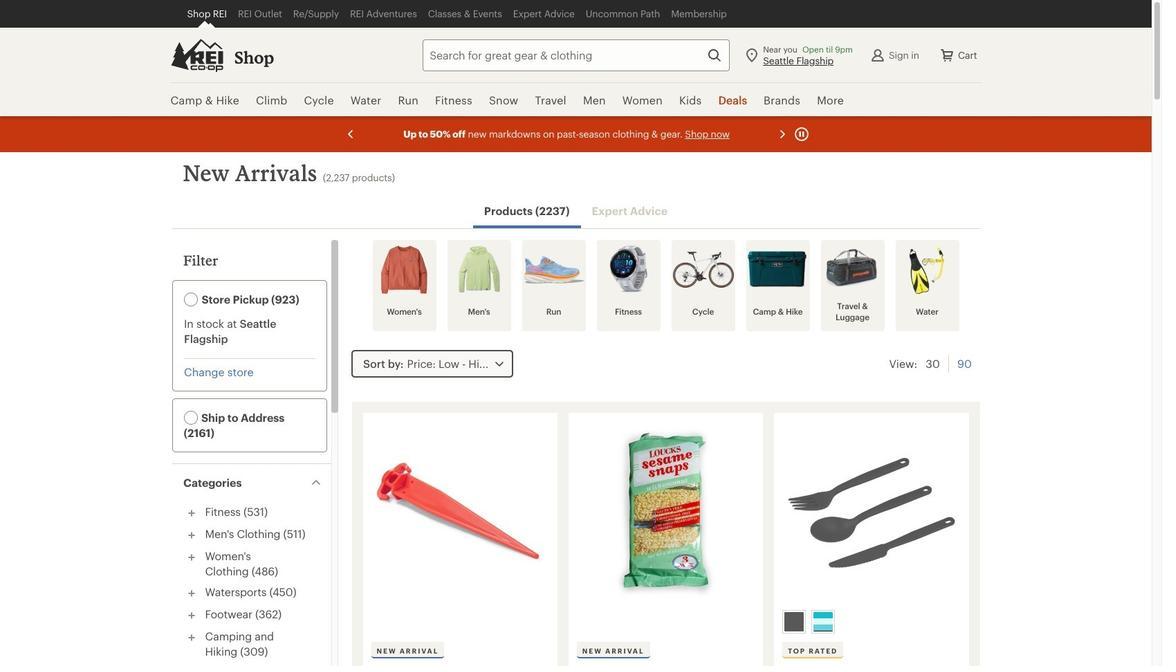 Task type: describe. For each thing, give the bounding box(es) containing it.
fitness image
[[598, 246, 659, 294]]

men's image
[[449, 246, 510, 294]]

previous message image
[[342, 126, 359, 143]]

pause banner message scrolling image
[[793, 126, 810, 143]]

charcoal grey image
[[785, 612, 804, 632]]

travel & luggage image
[[822, 246, 883, 294]]

women's image
[[374, 246, 435, 294]]

toggle men%27s-clothing sub-items image
[[183, 527, 200, 544]]

sea to summit camp cutlery 3-piece set 0 image
[[783, 421, 961, 605]]

water image
[[897, 246, 958, 294]]

rei co-op, go to rei.com home page image
[[171, 38, 223, 72]]

pacific blue image
[[814, 612, 833, 632]]



Task type: vqa. For each thing, say whether or not it's contained in the screenshot.
Decrement Quantity icon
no



Task type: locate. For each thing, give the bounding box(es) containing it.
promotional messages marquee
[[0, 116, 1152, 152]]

toggle fitness sub-items image
[[183, 505, 200, 522]]

run image
[[524, 246, 584, 294]]

search image
[[707, 47, 723, 63]]

cycle image
[[673, 246, 734, 294]]

toggle footwear sub-items image
[[183, 608, 200, 624]]

camp & hike image
[[748, 246, 809, 294]]

None field
[[423, 39, 730, 71]]

shopping cart is empty image
[[939, 47, 956, 63]]

coghlan's ground spike - 11 in. 0 image
[[371, 421, 549, 605]]

next message image
[[774, 126, 791, 143]]

toggle camping-and-hiking sub-items image
[[183, 630, 200, 646]]

toggle watersports sub-items image
[[183, 585, 200, 602]]

Search for great gear & clothing text field
[[423, 39, 730, 71]]

banner
[[0, 0, 1152, 118]]

None search field
[[398, 39, 730, 71]]

loucks sesame snaps with coconut - package of 3 0 image
[[577, 421, 755, 605]]

group
[[780, 608, 963, 637]]

add filter: ship to address (2161) image
[[184, 411, 198, 425]]

toggle women%27s-clothing sub-items image
[[183, 549, 200, 566]]



